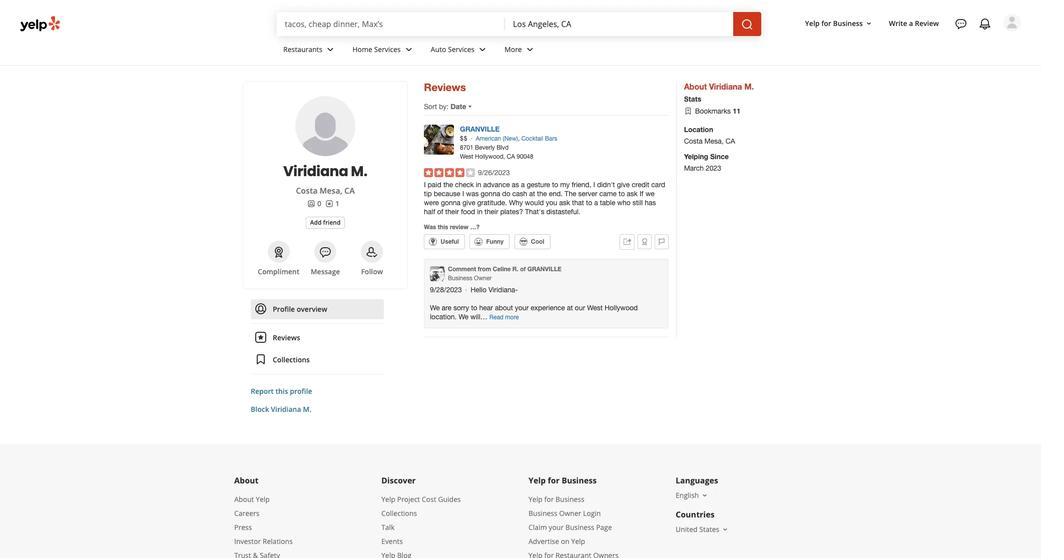 Task type: describe. For each thing, give the bounding box(es) containing it.
business up claim
[[529, 509, 558, 518]]

login
[[583, 509, 601, 518]]

1 vertical spatial for
[[548, 475, 560, 486]]

16 review v2 image
[[326, 200, 334, 208]]

auto services link
[[423, 36, 497, 65]]

auto services
[[431, 44, 475, 54]]

guides
[[438, 495, 461, 504]]

are
[[442, 304, 452, 312]]

languages
[[676, 475, 719, 486]]

we
[[646, 190, 655, 198]]

overview
[[297, 305, 327, 314]]

mesa, inside location costa mesa, ca
[[705, 137, 724, 145]]

paid
[[428, 181, 442, 189]]

hear
[[480, 304, 493, 312]]

experience
[[531, 304, 565, 312]]

9/28/2023
[[430, 286, 464, 294]]

0 horizontal spatial give
[[463, 199, 476, 207]]

has
[[645, 199, 656, 207]]

end.
[[549, 190, 563, 198]]

yelp project cost guides link
[[382, 495, 461, 504]]

report this profile link
[[251, 387, 312, 396]]

more
[[506, 314, 519, 321]]

at inside 'i paid the check in advance as a gesture to my friend, i didn't give credit card tip because i was gonna do cash at the end. the server came to ask if we were gonna give gratitude. why would you ask that to a table who still has half of their food in their plates? that's distasteful.'
[[530, 190, 536, 198]]

1 vertical spatial collections link
[[382, 509, 417, 518]]

useful
[[441, 238, 459, 245]]

more
[[505, 44, 522, 54]]

yelp project cost guides collections talk events
[[382, 495, 461, 546]]

message image
[[320, 246, 332, 258]]

0 vertical spatial collections link
[[251, 350, 384, 370]]

american (new) link
[[476, 135, 518, 142]]

hollywood
[[605, 304, 638, 312]]

ca inside location costa mesa, ca
[[726, 137, 736, 145]]

cocktail bars link
[[522, 135, 558, 142]]

bookmarks 11
[[696, 107, 741, 115]]

add friend
[[310, 218, 341, 227]]

search image
[[742, 18, 754, 30]]

claim your business page link
[[529, 523, 613, 532]]

add
[[310, 218, 322, 227]]

$$
[[460, 135, 468, 142]]

9/26/2023
[[478, 169, 510, 177]]

didn't
[[598, 181, 615, 189]]

countries
[[676, 509, 715, 520]]

collections inside yelp project cost guides collections talk events
[[382, 509, 417, 518]]

was
[[424, 223, 436, 231]]

yelp for business inside 'button'
[[806, 18, 863, 28]]

march
[[685, 164, 704, 172]]

yelp inside yelp project cost guides collections talk events
[[382, 495, 396, 504]]

collections inside menu item
[[273, 355, 310, 365]]

menu containing profile overview
[[251, 300, 384, 375]]

cocktail
[[522, 135, 544, 142]]

compliment image
[[273, 246, 285, 258]]

0 vertical spatial reviews
[[424, 81, 466, 94]]

home services
[[353, 44, 401, 54]]

advertise
[[529, 537, 559, 546]]

m. for about viridiana m.
[[745, 82, 754, 91]]

…?
[[471, 223, 480, 231]]

sorry
[[454, 304, 469, 312]]

write a review
[[890, 18, 940, 28]]

to inside 'we are sorry to hear about your experience at our west hollywood location. we will…'
[[471, 304, 478, 312]]

united states button
[[676, 525, 730, 534]]

for inside 'button'
[[822, 18, 832, 28]]

west inside 8701 beverly blvd west hollywood, ca 90048
[[460, 153, 474, 160]]

we are sorry to hear about your experience at our west hollywood location. we will…
[[430, 304, 638, 321]]

viridiana m. costa mesa, ca
[[284, 162, 368, 196]]

compliment
[[258, 267, 300, 276]]

investor
[[234, 537, 261, 546]]

discover
[[382, 475, 416, 486]]

profile overview
[[273, 305, 327, 314]]

cash
[[513, 190, 528, 198]]

funny
[[487, 238, 504, 245]]

food
[[461, 208, 476, 216]]

11
[[733, 107, 741, 115]]

2 their from the left
[[485, 208, 499, 216]]

yelp inside yelp for business 'button'
[[806, 18, 820, 28]]

viridiana-
[[489, 286, 518, 294]]

about
[[495, 304, 513, 312]]

restaurants
[[283, 44, 323, 54]]

yelp for business button
[[802, 14, 877, 32]]

by:
[[439, 103, 449, 111]]

24 chevron down v2 image
[[477, 43, 489, 55]]

ca inside viridiana m. costa mesa, ca
[[345, 185, 355, 196]]

none field find
[[285, 19, 497, 30]]

viridiana for block viridiana m.
[[271, 405, 301, 414]]

none field near
[[513, 19, 726, 30]]

sort
[[424, 103, 437, 111]]

Find text field
[[285, 19, 497, 30]]

0 vertical spatial we
[[430, 304, 440, 312]]

talk link
[[382, 523, 395, 532]]

of inside 'i paid the check in advance as a gesture to my friend, i didn't give credit card tip because i was gonna do cash at the end. the server came to ask if we were gonna give gratitude. why would you ask that to a table who still has half of their food in their plates? that's distasteful.'
[[437, 208, 444, 216]]

messages image
[[956, 18, 968, 30]]

careers
[[234, 509, 260, 518]]

0 horizontal spatial granville
[[460, 125, 500, 133]]

funny link
[[470, 234, 510, 249]]

0 horizontal spatial yelp for business
[[529, 475, 597, 486]]

profile
[[290, 387, 312, 396]]

,
[[518, 135, 520, 142]]

business up yelp for business link at right
[[562, 475, 597, 486]]

0 vertical spatial the
[[444, 181, 453, 189]]

business categories element
[[275, 36, 1022, 65]]

24 chevron down v2 image for restaurants
[[325, 43, 337, 55]]

why
[[509, 199, 523, 207]]

for inside yelp for business business owner login claim your business page advertise on yelp
[[545, 495, 554, 504]]

will…
[[471, 313, 488, 321]]

talk
[[382, 523, 395, 532]]

your inside yelp for business business owner login claim your business page advertise on yelp
[[549, 523, 564, 532]]

viridiana for about viridiana m.
[[710, 82, 743, 91]]

read
[[490, 314, 504, 321]]

gesture
[[527, 181, 550, 189]]

card
[[652, 181, 666, 189]]

reviews element
[[326, 199, 340, 209]]

beverly
[[475, 144, 495, 151]]

came
[[600, 190, 617, 198]]

granville link
[[460, 125, 500, 133]]

to down the server
[[586, 199, 593, 207]]

check
[[455, 181, 474, 189]]

user actions element
[[798, 13, 1036, 74]]

home services link
[[345, 36, 423, 65]]

about for about
[[234, 475, 259, 486]]

yelp inside about yelp careers press investor relations
[[256, 495, 270, 504]]

to up end. at right top
[[552, 181, 559, 189]]

that
[[572, 199, 585, 207]]

read more link
[[490, 314, 519, 321]]

write
[[890, 18, 908, 28]]

you
[[546, 199, 558, 207]]

1 horizontal spatial i
[[463, 190, 465, 198]]

2 horizontal spatial i
[[594, 181, 596, 189]]

tip
[[424, 190, 432, 198]]



Task type: vqa. For each thing, say whether or not it's contained in the screenshot.
activity
no



Task type: locate. For each thing, give the bounding box(es) containing it.
block viridiana m. button
[[251, 405, 312, 415]]

services
[[374, 44, 401, 54], [448, 44, 475, 54]]

mesa, up reviews element
[[320, 185, 343, 196]]

0 horizontal spatial services
[[374, 44, 401, 54]]

in up was
[[476, 181, 482, 189]]

at inside 'we are sorry to hear about your experience at our west hollywood location. we will…'
[[567, 304, 573, 312]]

1 vertical spatial this
[[276, 387, 288, 396]]

collections link
[[251, 350, 384, 370], [382, 509, 417, 518]]

1 horizontal spatial 24 chevron down v2 image
[[403, 43, 415, 55]]

16 chevron down v2 image right states
[[722, 526, 730, 534]]

1 vertical spatial gonna
[[441, 199, 461, 207]]

states
[[700, 525, 720, 534]]

this up 'block viridiana m.'
[[276, 387, 288, 396]]

mesa,
[[705, 137, 724, 145], [320, 185, 343, 196]]

Near text field
[[513, 19, 726, 30]]

1 vertical spatial your
[[549, 523, 564, 532]]

viridiana down the report this profile link
[[271, 405, 301, 414]]

project
[[397, 495, 420, 504]]

0 vertical spatial 16 chevron down v2 image
[[701, 492, 709, 500]]

0 vertical spatial west
[[460, 153, 474, 160]]

16 chevron down v2 image down languages
[[701, 492, 709, 500]]

2 vertical spatial about
[[234, 495, 254, 504]]

plates?
[[501, 208, 523, 216]]

at left our
[[567, 304, 573, 312]]

owner up claim your business page 'link'
[[560, 509, 582, 518]]

services for auto services
[[448, 44, 475, 54]]

2 horizontal spatial m.
[[745, 82, 754, 91]]

0 vertical spatial ca
[[726, 137, 736, 145]]

was
[[466, 190, 479, 198]]

yelp for business left 16 chevron down v2 icon
[[806, 18, 863, 28]]

cool link
[[515, 234, 551, 249]]

home
[[353, 44, 373, 54]]

1 horizontal spatial none field
[[513, 19, 726, 30]]

i up the server
[[594, 181, 596, 189]]

0 horizontal spatial their
[[446, 208, 459, 216]]

american
[[476, 135, 501, 142]]

for
[[822, 18, 832, 28], [548, 475, 560, 486], [545, 495, 554, 504]]

hello
[[471, 286, 487, 294]]

block
[[251, 405, 269, 414]]

would
[[525, 199, 544, 207]]

business inside 'button'
[[834, 18, 863, 28]]

reviews inside 'reviews' link
[[273, 333, 300, 343]]

server
[[579, 190, 598, 198]]

owner down from
[[474, 275, 492, 282]]

friends element
[[308, 199, 322, 209]]

1 horizontal spatial m.
[[351, 162, 368, 181]]

0 vertical spatial in
[[476, 181, 482, 189]]

yelping
[[685, 152, 709, 161]]

1 vertical spatial 16 chevron down v2 image
[[722, 526, 730, 534]]

at up would
[[530, 190, 536, 198]]

16 friends v2 image
[[308, 200, 316, 208]]

costa inside location costa mesa, ca
[[685, 137, 703, 145]]

0 vertical spatial a
[[910, 18, 914, 28]]

blvd
[[497, 144, 509, 151]]

4.0 star rating image
[[424, 168, 475, 177]]

of right half
[[437, 208, 444, 216]]

claim
[[529, 523, 547, 532]]

1 horizontal spatial reviews
[[424, 81, 466, 94]]

as
[[512, 181, 519, 189]]

1 vertical spatial give
[[463, 199, 476, 207]]

business owner login link
[[529, 509, 601, 518]]

costa inside viridiana m. costa mesa, ca
[[296, 185, 318, 196]]

24 collections v2 image
[[255, 353, 267, 365]]

2 vertical spatial ca
[[345, 185, 355, 196]]

1 vertical spatial about
[[234, 475, 259, 486]]

for left 16 chevron down v2 icon
[[822, 18, 832, 28]]

about yelp careers press investor relations
[[234, 495, 293, 546]]

collections link down 'reviews' link
[[251, 350, 384, 370]]

block viridiana m.
[[251, 405, 312, 414]]

1 vertical spatial viridiana
[[284, 162, 348, 181]]

0 vertical spatial costa
[[685, 137, 703, 145]]

press
[[234, 523, 252, 532]]

0 vertical spatial owner
[[474, 275, 492, 282]]

about up careers
[[234, 495, 254, 504]]

1 horizontal spatial we
[[459, 313, 469, 321]]

careers link
[[234, 509, 260, 518]]

0 horizontal spatial m.
[[303, 405, 312, 414]]

about inside about yelp careers press investor relations
[[234, 495, 254, 504]]

our
[[575, 304, 586, 312]]

profile overview menu item
[[251, 300, 384, 324]]

sort by: date
[[424, 102, 467, 111]]

0 horizontal spatial ca
[[345, 185, 355, 196]]

1 vertical spatial m.
[[351, 162, 368, 181]]

r.
[[513, 265, 519, 273]]

this
[[438, 223, 449, 231], [276, 387, 288, 396]]

west down 8701
[[460, 153, 474, 160]]

services right home
[[374, 44, 401, 54]]

24 chevron down v2 image right more
[[524, 43, 536, 55]]

gonna up gratitude.
[[481, 190, 501, 198]]

of
[[437, 208, 444, 216], [520, 265, 526, 273]]

location.
[[430, 313, 457, 321]]

west
[[460, 153, 474, 160], [588, 304, 603, 312]]

for up business owner login link
[[545, 495, 554, 504]]

1 horizontal spatial west
[[588, 304, 603, 312]]

ca down blvd
[[507, 153, 515, 160]]

1 horizontal spatial 16 chevron down v2 image
[[722, 526, 730, 534]]

gonna down because
[[441, 199, 461, 207]]

3 24 chevron down v2 image from the left
[[524, 43, 536, 55]]

0 horizontal spatial reviews
[[273, 333, 300, 343]]

1 horizontal spatial yelp for business
[[806, 18, 863, 28]]

granville down the cool
[[528, 265, 562, 273]]

owner inside yelp for business business owner login claim your business page advertise on yelp
[[560, 509, 582, 518]]

2 24 chevron down v2 image from the left
[[403, 43, 415, 55]]

None field
[[285, 19, 497, 30], [513, 19, 726, 30]]

west right our
[[588, 304, 603, 312]]

0 vertical spatial at
[[530, 190, 536, 198]]

press link
[[234, 523, 252, 532]]

1 vertical spatial ask
[[560, 199, 570, 207]]

1 horizontal spatial mesa,
[[705, 137, 724, 145]]

yelp for business up yelp for business link at right
[[529, 475, 597, 486]]

1 none field from the left
[[285, 19, 497, 30]]

services for home services
[[374, 44, 401, 54]]

24 chevron down v2 image for more
[[524, 43, 536, 55]]

viridiana m. link
[[255, 162, 396, 181]]

24 chevron down v2 image
[[325, 43, 337, 55], [403, 43, 415, 55], [524, 43, 536, 55]]

0 horizontal spatial your
[[515, 304, 529, 312]]

follow image
[[366, 246, 378, 258]]

business up business owner login link
[[556, 495, 585, 504]]

16 chevron down v2 image
[[701, 492, 709, 500], [722, 526, 730, 534]]

1 horizontal spatial of
[[520, 265, 526, 273]]

costa
[[685, 137, 703, 145], [296, 185, 318, 196]]

do
[[503, 190, 511, 198]]

ask left "if"
[[627, 190, 638, 198]]

ask
[[627, 190, 638, 198], [560, 199, 570, 207]]

add friend button
[[306, 217, 345, 229]]

the down gesture
[[537, 190, 547, 198]]

16 chevron down v2 image inside english dropdown button
[[701, 492, 709, 500]]

since
[[711, 152, 729, 161]]

yelp for business business owner login claim your business page advertise on yelp
[[529, 495, 613, 546]]

your up advertise on yelp link on the right
[[549, 523, 564, 532]]

none field up business categories element
[[513, 19, 726, 30]]

0 horizontal spatial i
[[424, 181, 426, 189]]

1 vertical spatial in
[[477, 208, 483, 216]]

united states
[[676, 525, 720, 534]]

collections right 24 collections v2 icon
[[273, 355, 310, 365]]

menu
[[251, 300, 384, 375]]

american (new) , cocktail bars
[[476, 135, 558, 142]]

1 horizontal spatial the
[[537, 190, 547, 198]]

more link
[[497, 36, 544, 65]]

1 horizontal spatial give
[[617, 181, 630, 189]]

business left 16 chevron down v2 icon
[[834, 18, 863, 28]]

viridiana inside button
[[271, 405, 301, 414]]

1 horizontal spatial granville
[[528, 265, 562, 273]]

1 vertical spatial ca
[[507, 153, 515, 160]]

(new)
[[503, 135, 518, 142]]

None search field
[[277, 12, 764, 36]]

services inside 'auto services' link
[[448, 44, 475, 54]]

write a review link
[[886, 14, 944, 32]]

1 vertical spatial costa
[[296, 185, 318, 196]]

0 vertical spatial of
[[437, 208, 444, 216]]

owner inside comment from celine r. of granville business owner
[[474, 275, 492, 282]]

0 vertical spatial viridiana
[[710, 82, 743, 91]]

2 none field from the left
[[513, 19, 726, 30]]

ask up 'distasteful.'
[[560, 199, 570, 207]]

cost
[[422, 495, 437, 504]]

0 horizontal spatial none field
[[285, 19, 497, 30]]

1 vertical spatial we
[[459, 313, 469, 321]]

collections link down "project"
[[382, 509, 417, 518]]

0 vertical spatial gonna
[[481, 190, 501, 198]]

m. for block viridiana m.
[[303, 405, 312, 414]]

0 vertical spatial collections
[[273, 355, 310, 365]]

restaurants link
[[275, 36, 345, 65]]

mesa, up since
[[705, 137, 724, 145]]

english button
[[676, 491, 709, 500]]

1 horizontal spatial this
[[438, 223, 449, 231]]

0 horizontal spatial of
[[437, 208, 444, 216]]

24 profile v2 image
[[255, 303, 267, 315]]

for up yelp for business link at right
[[548, 475, 560, 486]]

location costa mesa, ca
[[685, 125, 736, 145]]

1 horizontal spatial ca
[[507, 153, 515, 160]]

0 vertical spatial ask
[[627, 190, 638, 198]]

the up because
[[444, 181, 453, 189]]

friend,
[[572, 181, 592, 189]]

about up stats
[[685, 82, 707, 91]]

of right r. on the top left of the page
[[520, 265, 526, 273]]

2 vertical spatial m.
[[303, 405, 312, 414]]

1 their from the left
[[446, 208, 459, 216]]

0 horizontal spatial at
[[530, 190, 536, 198]]

2 horizontal spatial 24 chevron down v2 image
[[524, 43, 536, 55]]

granville inside comment from celine r. of granville business owner
[[528, 265, 562, 273]]

notifications image
[[980, 18, 992, 30]]

0 vertical spatial granville
[[460, 125, 500, 133]]

this right was
[[438, 223, 449, 231]]

collections down "project"
[[382, 509, 417, 518]]

their
[[446, 208, 459, 216], [485, 208, 499, 216]]

granville up american
[[460, 125, 500, 133]]

0 vertical spatial about
[[685, 82, 707, 91]]

give
[[617, 181, 630, 189], [463, 199, 476, 207]]

1 horizontal spatial your
[[549, 523, 564, 532]]

ca down viridiana m. link
[[345, 185, 355, 196]]

your inside 'we are sorry to hear about your experience at our west hollywood location. we will…'
[[515, 304, 529, 312]]

1 vertical spatial of
[[520, 265, 526, 273]]

0 horizontal spatial 16 chevron down v2 image
[[701, 492, 709, 500]]

i up tip
[[424, 181, 426, 189]]

about viridiana m.
[[685, 82, 754, 91]]

this for report
[[276, 387, 288, 396]]

24 chevron down v2 image inside restaurants link
[[325, 43, 337, 55]]

0 horizontal spatial collections
[[273, 355, 310, 365]]

we down the sorry in the bottom of the page
[[459, 313, 469, 321]]

give left credit
[[617, 181, 630, 189]]

1 horizontal spatial owner
[[560, 509, 582, 518]]

business down comment at the top left of page
[[448, 275, 473, 282]]

reviews right "24 review v2" icon
[[273, 333, 300, 343]]

viridiana inside viridiana m. costa mesa, ca
[[284, 162, 348, 181]]

0 vertical spatial for
[[822, 18, 832, 28]]

about for about yelp careers press investor relations
[[234, 495, 254, 504]]

granville image
[[424, 125, 454, 155]]

cool
[[531, 238, 545, 245]]

1 vertical spatial collections
[[382, 509, 417, 518]]

your up more
[[515, 304, 529, 312]]

was this review …?
[[424, 223, 480, 231]]

costa up 16 friends v2 image
[[296, 185, 318, 196]]

this for was
[[438, 223, 449, 231]]

to up who
[[619, 190, 625, 198]]

ca up since
[[726, 137, 736, 145]]

mesa, inside viridiana m. costa mesa, ca
[[320, 185, 343, 196]]

i down check
[[463, 190, 465, 198]]

1 horizontal spatial collections
[[382, 509, 417, 518]]

services inside the home services link
[[374, 44, 401, 54]]

2 vertical spatial a
[[595, 199, 598, 207]]

collections
[[273, 355, 310, 365], [382, 509, 417, 518]]

1 vertical spatial granville
[[528, 265, 562, 273]]

were
[[424, 199, 439, 207]]

2 vertical spatial for
[[545, 495, 554, 504]]

0 horizontal spatial this
[[276, 387, 288, 396]]

a left table
[[595, 199, 598, 207]]

16 chevron down v2 image
[[865, 19, 873, 27]]

about for about viridiana m.
[[685, 82, 707, 91]]

16 chevron down v2 image for languages
[[701, 492, 709, 500]]

1 vertical spatial mesa,
[[320, 185, 343, 196]]

bookmarks
[[696, 107, 731, 115]]

1 vertical spatial the
[[537, 190, 547, 198]]

1 horizontal spatial costa
[[685, 137, 703, 145]]

business down login at the right
[[566, 523, 595, 532]]

celine r. image
[[430, 266, 445, 281]]

west inside 'we are sorry to hear about your experience at our west hollywood location. we will…'
[[588, 304, 603, 312]]

to up will…
[[471, 304, 478, 312]]

reviews up "sort by: date"
[[424, 81, 466, 94]]

0 horizontal spatial owner
[[474, 275, 492, 282]]

bars
[[545, 135, 558, 142]]

services left 24 chevron down v2 image at the top left of page
[[448, 44, 475, 54]]

0 horizontal spatial we
[[430, 304, 440, 312]]

0 horizontal spatial gonna
[[441, 199, 461, 207]]

24 chevron down v2 image inside more link
[[524, 43, 536, 55]]

credit
[[632, 181, 650, 189]]

of inside comment from celine r. of granville business owner
[[520, 265, 526, 273]]

business inside comment from celine r. of granville business owner
[[448, 275, 473, 282]]

a right write
[[910, 18, 914, 28]]

page
[[597, 523, 613, 532]]

comment from celine r. of granville business owner
[[448, 265, 562, 282]]

profile
[[273, 305, 295, 314]]

24 review v2 image
[[255, 331, 267, 343]]

24 chevron down v2 image for home services
[[403, 43, 415, 55]]

their up was this review …? at the top left of page
[[446, 208, 459, 216]]

24 chevron down v2 image right restaurants
[[325, 43, 337, 55]]

yelp for business
[[806, 18, 863, 28], [529, 475, 597, 486]]

at
[[530, 190, 536, 198], [567, 304, 573, 312]]

collections menu item
[[251, 350, 384, 375]]

united
[[676, 525, 698, 534]]

half
[[424, 208, 436, 216]]

2 vertical spatial viridiana
[[271, 405, 301, 414]]

1 vertical spatial at
[[567, 304, 573, 312]]

1 24 chevron down v2 image from the left
[[325, 43, 337, 55]]

viridiana up 0
[[284, 162, 348, 181]]

m. inside viridiana m. costa mesa, ca
[[351, 162, 368, 181]]

1 horizontal spatial a
[[595, 199, 598, 207]]

1 horizontal spatial services
[[448, 44, 475, 54]]

m. inside block viridiana m. button
[[303, 405, 312, 414]]

in right food
[[477, 208, 483, 216]]

viridiana up bookmarks 11
[[710, 82, 743, 91]]

0 vertical spatial this
[[438, 223, 449, 231]]

ca inside 8701 beverly blvd west hollywood, ca 90048
[[507, 153, 515, 160]]

1 horizontal spatial at
[[567, 304, 573, 312]]

1 vertical spatial reviews
[[273, 333, 300, 343]]

0 vertical spatial yelp for business
[[806, 18, 863, 28]]

yelp
[[806, 18, 820, 28], [529, 475, 546, 486], [256, 495, 270, 504], [382, 495, 396, 504], [529, 495, 543, 504], [572, 537, 586, 546]]

we left are
[[430, 304, 440, 312]]

their down gratitude.
[[485, 208, 499, 216]]

investor relations link
[[234, 537, 293, 546]]

0 vertical spatial give
[[617, 181, 630, 189]]

16 chevron down v2 image for countries
[[722, 526, 730, 534]]

read more
[[490, 314, 519, 321]]

reviews link
[[251, 328, 384, 348]]

0 vertical spatial m.
[[745, 82, 754, 91]]

0 horizontal spatial costa
[[296, 185, 318, 196]]

costa down location
[[685, 137, 703, 145]]

2 services from the left
[[448, 44, 475, 54]]

1 vertical spatial yelp for business
[[529, 475, 597, 486]]

1 services from the left
[[374, 44, 401, 54]]

maria w. image
[[1004, 14, 1022, 32]]

advertise on yelp link
[[529, 537, 586, 546]]

24 chevron down v2 image left auto
[[403, 43, 415, 55]]

a right as
[[521, 181, 525, 189]]

1 vertical spatial a
[[521, 181, 525, 189]]

we
[[430, 304, 440, 312], [459, 313, 469, 321]]

2 horizontal spatial a
[[910, 18, 914, 28]]

about up 'about yelp' 'link'
[[234, 475, 259, 486]]

location
[[685, 125, 714, 134]]

0 horizontal spatial ask
[[560, 199, 570, 207]]

reviews
[[424, 81, 466, 94], [273, 333, 300, 343]]

24 chevron down v2 image inside the home services link
[[403, 43, 415, 55]]

1
[[336, 199, 340, 208]]

1 vertical spatial owner
[[560, 509, 582, 518]]

give up food
[[463, 199, 476, 207]]

16 chevron down v2 image inside the united states dropdown button
[[722, 526, 730, 534]]

0 horizontal spatial west
[[460, 153, 474, 160]]

none field up the home services link
[[285, 19, 497, 30]]

table
[[600, 199, 616, 207]]

2023
[[706, 164, 722, 172]]



